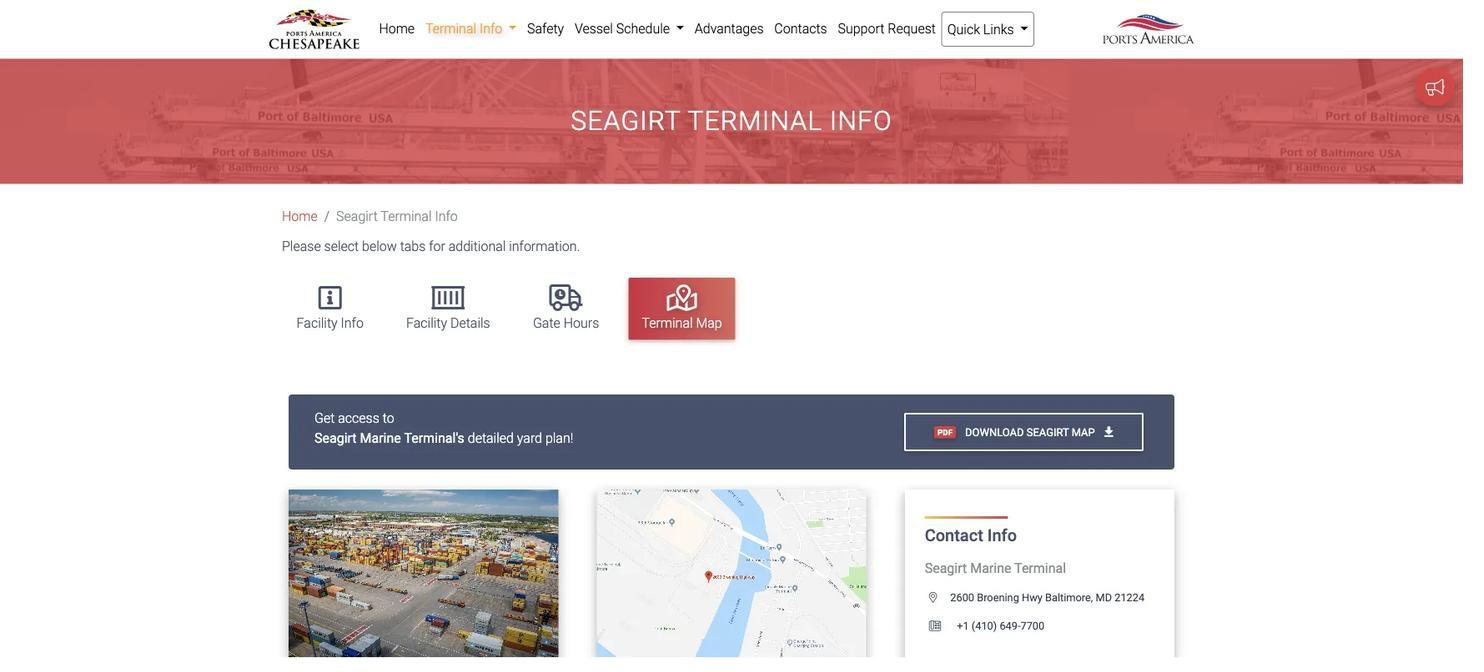 Task type: locate. For each thing, give the bounding box(es) containing it.
7700
[[1021, 619, 1045, 632]]

facility
[[297, 315, 338, 331], [406, 315, 447, 331]]

contacts
[[775, 20, 827, 36]]

facility down please
[[297, 315, 338, 331]]

2 facility from the left
[[406, 315, 447, 331]]

links
[[984, 21, 1014, 37]]

to inside button
[[407, 576, 421, 589]]

info inside tab panel
[[988, 526, 1017, 545]]

plan!
[[546, 430, 573, 446]]

marine down access
[[360, 430, 401, 446]]

get left access
[[315, 410, 335, 426]]

contacts link
[[769, 12, 833, 45]]

get
[[315, 410, 335, 426], [681, 576, 701, 589]]

649-
[[1000, 619, 1021, 632]]

1 vertical spatial home
[[282, 208, 318, 224]]

get inside get  access to seagirt marine terminal's detailed yard plan!
[[315, 410, 335, 426]]

0 horizontal spatial home
[[282, 208, 318, 224]]

download
[[965, 426, 1024, 438]]

to
[[383, 410, 394, 426], [407, 576, 421, 589]]

1 horizontal spatial facility
[[406, 315, 447, 331]]

seagirt terminal info
[[571, 105, 892, 137], [336, 208, 458, 224]]

0 vertical spatial seagirt terminal info
[[571, 105, 892, 137]]

additional
[[449, 239, 506, 254]]

1 horizontal spatial seagirt terminal info
[[571, 105, 892, 137]]

1 horizontal spatial home
[[379, 20, 415, 36]]

get directions link
[[653, 563, 811, 602]]

1 vertical spatial home link
[[282, 208, 318, 224]]

0 vertical spatial home
[[379, 20, 415, 36]]

hwy
[[1022, 591, 1043, 604]]

terminal
[[425, 20, 476, 36], [688, 105, 823, 137], [381, 208, 432, 224], [642, 315, 693, 331], [1015, 560, 1066, 576]]

1 facility from the left
[[297, 315, 338, 331]]

1 horizontal spatial get
[[681, 576, 701, 589]]

info
[[480, 20, 502, 36], [830, 105, 892, 137], [435, 208, 458, 224], [341, 315, 364, 331], [988, 526, 1017, 545]]

marine up broening
[[970, 560, 1012, 576]]

to right access
[[383, 410, 394, 426]]

2600
[[951, 591, 974, 604]]

+1 (410) 649-7700 link
[[925, 619, 1045, 632]]

0 horizontal spatial seagirt terminal info
[[336, 208, 458, 224]]

get directions
[[681, 576, 767, 589]]

0 horizontal spatial to
[[383, 410, 394, 426]]

select
[[324, 239, 359, 254]]

quick
[[948, 21, 980, 37]]

0 vertical spatial get
[[315, 410, 335, 426]]

click
[[375, 576, 405, 589]]

terminal map
[[642, 315, 722, 331]]

contact info
[[925, 526, 1017, 545]]

0 vertical spatial to
[[383, 410, 394, 426]]

yard
[[517, 430, 542, 446]]

0 vertical spatial marine
[[360, 430, 401, 446]]

access
[[338, 410, 379, 426]]

home
[[379, 20, 415, 36], [282, 208, 318, 224]]

quick links link
[[941, 12, 1035, 47]]

seagirt marine terminal
[[925, 560, 1066, 576]]

baltimore,
[[1045, 591, 1093, 604]]

to inside get  access to seagirt marine terminal's detailed yard plan!
[[383, 410, 394, 426]]

home left terminal info
[[379, 20, 415, 36]]

schedule
[[616, 20, 670, 36]]

facility details
[[406, 315, 490, 331]]

1 horizontal spatial marine
[[970, 560, 1012, 576]]

1 vertical spatial get
[[681, 576, 701, 589]]

marine
[[360, 430, 401, 446], [970, 560, 1012, 576]]

facility left details
[[406, 315, 447, 331]]

info for contact info
[[988, 526, 1017, 545]]

1 vertical spatial marine
[[970, 560, 1012, 576]]

0 horizontal spatial facility
[[297, 315, 338, 331]]

support request
[[838, 20, 936, 36]]

vessel schedule
[[575, 20, 673, 36]]

please
[[282, 239, 321, 254]]

seagirt
[[571, 105, 681, 137], [336, 208, 378, 224], [1027, 426, 1069, 438], [315, 430, 357, 446], [925, 560, 967, 576]]

0 horizontal spatial marine
[[360, 430, 401, 446]]

phone office image
[[929, 620, 955, 631]]

1 horizontal spatial to
[[407, 576, 421, 589]]

home link left terminal info
[[374, 12, 420, 45]]

terminal info link
[[420, 12, 522, 45]]

home up please
[[282, 208, 318, 224]]

directions image
[[767, 576, 782, 588]]

home link
[[374, 12, 420, 45], [282, 208, 318, 224]]

home link up please
[[282, 208, 318, 224]]

1 vertical spatial to
[[407, 576, 421, 589]]

facility details link
[[393, 278, 504, 340]]

click to zoom button
[[346, 563, 501, 602]]

home for the top home link
[[379, 20, 415, 36]]

search plus image
[[457, 576, 472, 588]]

0 horizontal spatial home link
[[282, 208, 318, 224]]

for
[[429, 239, 445, 254]]

tab list containing facility info
[[275, 270, 1195, 348]]

info for terminal info
[[480, 20, 502, 36]]

tab list
[[275, 270, 1195, 348]]

hours
[[564, 315, 599, 331]]

gate
[[533, 315, 560, 331]]

1 horizontal spatial home link
[[374, 12, 420, 45]]

0 horizontal spatial get
[[315, 410, 335, 426]]

get left directions
[[681, 576, 701, 589]]

arrow alt to bottom image
[[1105, 426, 1114, 438]]

please select below tabs for additional information.
[[282, 239, 580, 254]]

detailed
[[468, 430, 514, 446]]

1 vertical spatial seagirt terminal info
[[336, 208, 458, 224]]

+1
[[957, 619, 969, 632]]

21224
[[1115, 591, 1145, 604]]

to right click
[[407, 576, 421, 589]]

(410)
[[972, 619, 997, 632]]

tabs
[[400, 239, 426, 254]]



Task type: vqa. For each thing, say whether or not it's contained in the screenshot.
GENERAL
no



Task type: describe. For each thing, give the bounding box(es) containing it.
broening
[[977, 591, 1019, 604]]

vessel
[[575, 20, 613, 36]]

md
[[1096, 591, 1112, 604]]

support
[[838, 20, 885, 36]]

directions
[[704, 576, 764, 589]]

details
[[450, 315, 490, 331]]

facility info
[[297, 315, 364, 331]]

facility info link
[[283, 278, 377, 340]]

facility for facility info
[[297, 315, 338, 331]]

information.
[[509, 239, 580, 254]]

click to zoom
[[375, 576, 457, 589]]

advantages link
[[689, 12, 769, 45]]

contact info tab panel
[[269, 395, 1194, 658]]

request
[[888, 20, 936, 36]]

terminal map link
[[629, 278, 736, 340]]

2600 broening hwy baltimore, md 21224
[[951, 591, 1145, 604]]

facility for facility details
[[406, 315, 447, 331]]

terminal inside contact info tab panel
[[1015, 560, 1066, 576]]

zoom
[[423, 576, 454, 589]]

+1 (410) 649-7700
[[955, 619, 1045, 632]]

map
[[1072, 426, 1095, 438]]

quick links
[[948, 21, 1017, 37]]

home for the leftmost home link
[[282, 208, 318, 224]]

pdf
[[938, 427, 953, 437]]

map
[[696, 315, 722, 331]]

info for facility info
[[341, 315, 364, 331]]

contact
[[925, 526, 984, 545]]

terminal info
[[425, 20, 506, 36]]

map marker alt image
[[929, 592, 951, 603]]

support request link
[[833, 12, 941, 45]]

safety
[[527, 20, 564, 36]]

advantages
[[695, 20, 764, 36]]

vessel schedule link
[[569, 12, 689, 45]]

download seagirt map
[[963, 426, 1098, 438]]

2600 broening hwy baltimore, md 21224 link
[[925, 591, 1145, 604]]

seagirt inside get  access to seagirt marine terminal's detailed yard plan!
[[315, 430, 357, 446]]

get for get directions
[[681, 576, 701, 589]]

gate hours link
[[520, 278, 613, 340]]

terminal's
[[404, 430, 465, 446]]

safety link
[[522, 12, 569, 45]]

gate hours
[[533, 315, 599, 331]]

0 vertical spatial home link
[[374, 12, 420, 45]]

get for get  access to seagirt marine terminal's detailed yard plan!
[[315, 410, 335, 426]]

get  access to seagirt marine terminal's detailed yard plan!
[[315, 410, 573, 446]]

below
[[362, 239, 397, 254]]

marine inside get  access to seagirt marine terminal's detailed yard plan!
[[360, 430, 401, 446]]



